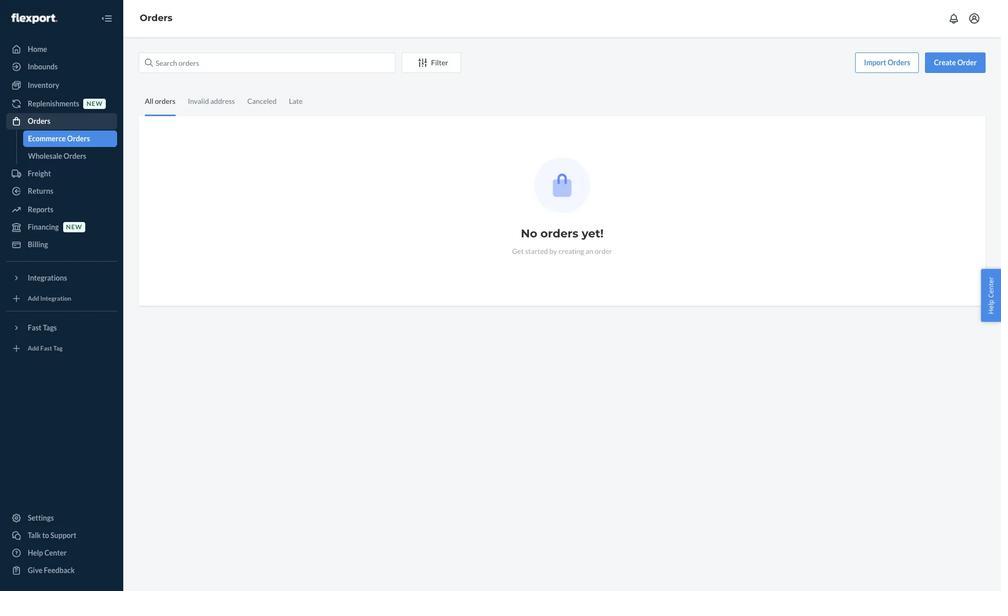 Task type: locate. For each thing, give the bounding box(es) containing it.
2 add from the top
[[28, 345, 39, 352]]

orders up get started by creating an order at the right
[[541, 227, 579, 241]]

1 vertical spatial orders link
[[6, 113, 117, 130]]

home
[[28, 45, 47, 53]]

center inside "link"
[[44, 548, 67, 557]]

import
[[865, 58, 887, 67]]

creating
[[559, 247, 585, 255]]

add for add integration
[[28, 295, 39, 302]]

tag
[[53, 345, 63, 352]]

1 vertical spatial help
[[28, 548, 43, 557]]

center
[[987, 277, 996, 298], [44, 548, 67, 557]]

1 vertical spatial center
[[44, 548, 67, 557]]

talk to support
[[28, 531, 76, 540]]

new
[[87, 100, 103, 108], [66, 223, 82, 231]]

add fast tag
[[28, 345, 63, 352]]

integrations button
[[6, 270, 117, 286]]

integrations
[[28, 273, 67, 282]]

1 add from the top
[[28, 295, 39, 302]]

add down fast tags
[[28, 345, 39, 352]]

0 vertical spatial add
[[28, 295, 39, 302]]

filter button
[[402, 52, 462, 73]]

fast inside dropdown button
[[28, 323, 41, 332]]

add integration link
[[6, 290, 117, 307]]

1 vertical spatial add
[[28, 345, 39, 352]]

orders up wholesale orders 'link'
[[67, 134, 90, 143]]

create order
[[935, 58, 978, 67]]

1 horizontal spatial orders
[[541, 227, 579, 241]]

started
[[526, 247, 548, 255]]

settings link
[[6, 510, 117, 526]]

freight link
[[6, 165, 117, 182]]

1 horizontal spatial center
[[987, 277, 996, 298]]

add for add fast tag
[[28, 345, 39, 352]]

1 horizontal spatial orders link
[[140, 12, 173, 24]]

0 horizontal spatial help center
[[28, 548, 67, 557]]

support
[[50, 531, 76, 540]]

returns link
[[6, 183, 117, 199]]

billing link
[[6, 236, 117, 253]]

talk to support button
[[6, 527, 117, 544]]

1 vertical spatial help center
[[28, 548, 67, 557]]

0 horizontal spatial help
[[28, 548, 43, 557]]

new down reports link
[[66, 223, 82, 231]]

0 vertical spatial help
[[987, 300, 996, 314]]

give feedback button
[[6, 562, 117, 579]]

0 vertical spatial help center
[[987, 277, 996, 314]]

give
[[28, 566, 42, 575]]

1 horizontal spatial new
[[87, 100, 103, 108]]

orders right import
[[888, 58, 911, 67]]

orders inside ecommerce orders link
[[67, 134, 90, 143]]

orders inside import orders button
[[888, 58, 911, 67]]

inventory link
[[6, 77, 117, 94]]

0 horizontal spatial center
[[44, 548, 67, 557]]

0 vertical spatial new
[[87, 100, 103, 108]]

0 horizontal spatial orders
[[155, 97, 176, 105]]

financing
[[28, 223, 59, 231]]

fast left the tags
[[28, 323, 41, 332]]

help inside "link"
[[28, 548, 43, 557]]

add
[[28, 295, 39, 302], [28, 345, 39, 352]]

1 vertical spatial new
[[66, 223, 82, 231]]

all
[[145, 97, 154, 105]]

new down inventory "link"
[[87, 100, 103, 108]]

reports link
[[6, 201, 117, 218]]

fast
[[28, 323, 41, 332], [40, 345, 52, 352]]

late
[[289, 97, 303, 105]]

no orders yet!
[[521, 227, 604, 241]]

empty list image
[[534, 157, 591, 213]]

orders down ecommerce orders link
[[64, 152, 86, 160]]

add left integration
[[28, 295, 39, 302]]

to
[[42, 531, 49, 540]]

0 horizontal spatial new
[[66, 223, 82, 231]]

help center
[[987, 277, 996, 314], [28, 548, 67, 557]]

0 vertical spatial fast
[[28, 323, 41, 332]]

orders inside wholesale orders 'link'
[[64, 152, 86, 160]]

orders link
[[140, 12, 173, 24], [6, 113, 117, 130]]

help center button
[[982, 269, 1002, 322]]

orders for no
[[541, 227, 579, 241]]

by
[[550, 247, 557, 255]]

help
[[987, 300, 996, 314], [28, 548, 43, 557]]

settings
[[28, 513, 54, 522]]

invalid
[[188, 97, 209, 105]]

orders right 'all'
[[155, 97, 176, 105]]

orders
[[140, 12, 173, 24], [888, 58, 911, 67], [28, 117, 50, 125], [67, 134, 90, 143], [64, 152, 86, 160]]

orders link up the ecommerce orders
[[6, 113, 117, 130]]

integration
[[40, 295, 71, 302]]

ecommerce orders link
[[23, 131, 117, 147]]

1 vertical spatial orders
[[541, 227, 579, 241]]

orders for import orders
[[888, 58, 911, 67]]

1 horizontal spatial help center
[[987, 277, 996, 314]]

0 horizontal spatial orders link
[[6, 113, 117, 130]]

orders
[[155, 97, 176, 105], [541, 227, 579, 241]]

fast left tag
[[40, 345, 52, 352]]

canceled
[[247, 97, 277, 105]]

1 horizontal spatial help
[[987, 300, 996, 314]]

1 vertical spatial fast
[[40, 345, 52, 352]]

0 vertical spatial center
[[987, 277, 996, 298]]

orders link up 'search' icon
[[140, 12, 173, 24]]

wholesale orders link
[[23, 148, 117, 164]]

0 vertical spatial orders
[[155, 97, 176, 105]]

import orders
[[865, 58, 911, 67]]

freight
[[28, 169, 51, 178]]

returns
[[28, 187, 53, 195]]



Task type: vqa. For each thing, say whether or not it's contained in the screenshot.
left Help Center
yes



Task type: describe. For each thing, give the bounding box(es) containing it.
import orders button
[[856, 52, 920, 73]]

orders for all
[[155, 97, 176, 105]]

order
[[958, 58, 978, 67]]

filter
[[431, 58, 448, 67]]

help center link
[[6, 545, 117, 561]]

talk
[[28, 531, 41, 540]]

an
[[586, 247, 594, 255]]

add fast tag link
[[6, 340, 117, 357]]

get
[[512, 247, 524, 255]]

reports
[[28, 205, 53, 214]]

billing
[[28, 240, 48, 249]]

replenishments
[[28, 99, 79, 108]]

help inside button
[[987, 300, 996, 314]]

get started by creating an order
[[512, 247, 613, 255]]

yet!
[[582, 227, 604, 241]]

open notifications image
[[948, 12, 961, 25]]

help center inside "link"
[[28, 548, 67, 557]]

0 vertical spatial orders link
[[140, 12, 173, 24]]

orders up 'search' icon
[[140, 12, 173, 24]]

address
[[210, 97, 235, 105]]

create order link
[[926, 52, 986, 73]]

Search orders text field
[[139, 52, 396, 73]]

all orders
[[145, 97, 176, 105]]

inbounds link
[[6, 59, 117, 75]]

ecommerce
[[28, 134, 66, 143]]

tags
[[43, 323, 57, 332]]

inbounds
[[28, 62, 58, 71]]

feedback
[[44, 566, 75, 575]]

open account menu image
[[969, 12, 981, 25]]

ecommerce orders
[[28, 134, 90, 143]]

orders up ecommerce
[[28, 117, 50, 125]]

center inside button
[[987, 277, 996, 298]]

order
[[595, 247, 613, 255]]

search image
[[145, 59, 153, 67]]

invalid address
[[188, 97, 235, 105]]

orders for wholesale orders
[[64, 152, 86, 160]]

no
[[521, 227, 538, 241]]

add integration
[[28, 295, 71, 302]]

give feedback
[[28, 566, 75, 575]]

wholesale orders
[[28, 152, 86, 160]]

orders for ecommerce orders
[[67, 134, 90, 143]]

fast tags button
[[6, 320, 117, 336]]

close navigation image
[[101, 12, 113, 25]]

home link
[[6, 41, 117, 58]]

create
[[935, 58, 957, 67]]

new for financing
[[66, 223, 82, 231]]

help center inside button
[[987, 277, 996, 314]]

inventory
[[28, 81, 59, 89]]

fast tags
[[28, 323, 57, 332]]

new for replenishments
[[87, 100, 103, 108]]

wholesale
[[28, 152, 62, 160]]

flexport logo image
[[11, 13, 57, 23]]



